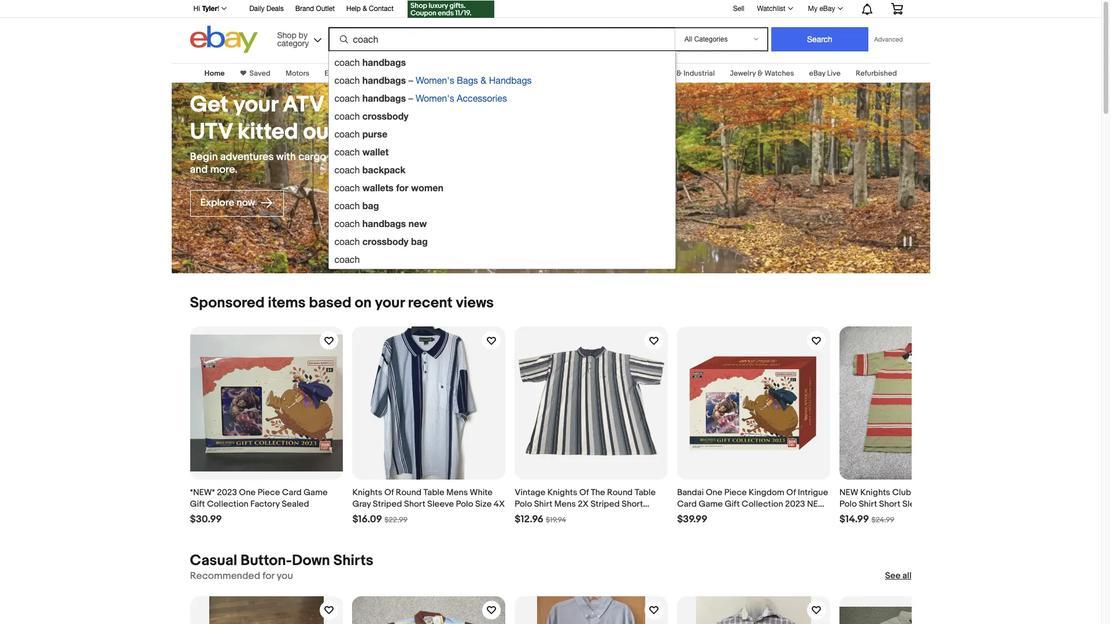 Task type: describe. For each thing, give the bounding box(es) containing it.
business & industrial
[[645, 69, 715, 78]]

collection inside bandai one piece kingdom of intrigue card game gift collection 2023 new in stock
[[742, 499, 784, 510]]

or
[[329, 91, 349, 119]]

collection inside *new* 2023 one piece card game gift collection factory sealed $30.99
[[207, 499, 249, 510]]

knights for $12.96
[[548, 488, 578, 499]]

2023 inside bandai one piece kingdom of intrigue card game gift collection 2023 new in stock
[[786, 499, 806, 510]]

fashion link
[[504, 69, 530, 78]]

electronics
[[325, 69, 363, 78]]

women's for coach handbags – women's accessories
[[416, 93, 455, 104]]

begin
[[190, 151, 218, 163]]

2023 inside *new* 2023 one piece card game gift collection factory sealed $30.99
[[217, 488, 237, 499]]

get your atv or utv kitted out main content
[[0, 56, 1102, 625]]

coach handbags new
[[335, 218, 427, 229]]

watchlist link
[[751, 2, 799, 16]]

get
[[190, 91, 229, 119]]

new knights club size large l mens polo shirt short sleeve green red striped
[[840, 488, 984, 522]]

knights of round table mens white gray striped short sleeve polo size 4x $16.09 $22.99
[[353, 488, 505, 526]]

red
[[958, 499, 974, 510]]

shop by category button
[[272, 26, 324, 51]]

your shopping cart image
[[891, 3, 904, 14]]

new inside bandai one piece kingdom of intrigue card game gift collection 2023 new in stock
[[808, 499, 827, 510]]

previous price $24.99 text field
[[872, 516, 895, 525]]

deals
[[267, 5, 284, 13]]

help
[[347, 5, 361, 13]]

help & contact
[[347, 5, 394, 13]]

watches
[[765, 69, 795, 78]]

crossbody for crossbody
[[363, 110, 409, 121]]

fashion
[[504, 69, 530, 78]]

sleeve inside knights of round table mens white gray striped short sleeve polo size 4x $16.09 $22.99
[[428, 499, 454, 510]]

& for contact
[[363, 5, 367, 13]]

explore
[[200, 197, 235, 209]]

bags
[[457, 75, 478, 86]]

help & contact link
[[347, 3, 394, 16]]

one inside bandai one piece kingdom of intrigue card game gift collection 2023 new in stock
[[706, 488, 723, 499]]

see all link
[[886, 571, 912, 583]]

based
[[309, 294, 352, 312]]

down
[[292, 552, 330, 570]]

business & industrial link
[[645, 69, 715, 78]]

contact
[[369, 5, 394, 13]]

game inside bandai one piece kingdom of intrigue card game gift collection 2023 new in stock
[[699, 499, 723, 510]]

advanced
[[875, 36, 903, 43]]

l
[[956, 488, 960, 499]]

motors
[[286, 69, 310, 78]]

electronics link
[[325, 69, 363, 78]]

industrial
[[684, 69, 715, 78]]

$14.99 text field
[[840, 514, 870, 526]]

handbags
[[489, 75, 532, 86]]

$12.96
[[515, 514, 544, 526]]

tires,
[[358, 151, 382, 163]]

home & garden
[[435, 69, 489, 78]]

for inside get your atv or utv kitted out main content
[[263, 571, 275, 583]]

with
[[276, 151, 296, 163]]

card inside *new* 2023 one piece card game gift collection factory sealed $30.99
[[282, 488, 302, 499]]

2x
[[578, 499, 589, 510]]

vintage knights of the round table polo shirt mens 2x striped short sleeve 90s
[[515, 488, 656, 522]]

new
[[409, 218, 427, 229]]

saved link
[[246, 69, 271, 78]]

one inside *new* 2023 one piece card game gift collection factory sealed $30.99
[[239, 488, 256, 499]]

table inside vintage knights of the round table polo shirt mens 2x striped short sleeve 90s
[[635, 488, 656, 499]]

mens inside vintage knights of the round table polo shirt mens 2x striped short sleeve 90s
[[555, 499, 576, 510]]

list box containing handbags
[[328, 51, 676, 270]]

intrigue
[[798, 488, 829, 499]]

more.
[[210, 164, 238, 176]]

ebay live
[[810, 69, 841, 78]]

12 coach from the top
[[335, 255, 360, 265]]

crossbody for crossbody bag
[[363, 236, 409, 247]]

mens inside knights of round table mens white gray striped short sleeve polo size 4x $16.09 $22.99
[[447, 488, 468, 499]]

gift inside *new* 2023 one piece card game gift collection factory sealed $30.99
[[190, 499, 205, 510]]

knights inside knights of round table mens white gray striped short sleeve polo size 4x $16.09 $22.99
[[353, 488, 383, 499]]

hi
[[194, 5, 200, 13]]

handbags for coach handbags
[[363, 57, 406, 68]]

& for watches
[[758, 69, 763, 78]]

!
[[218, 5, 219, 13]]

banner containing handbags
[[187, 0, 912, 270]]

get your atv or utv kitted out begin adventures with cargo bags, tires, and more.
[[190, 91, 382, 176]]

green
[[932, 499, 956, 510]]

mens inside "new knights club size large l mens polo shirt short sleeve green red striped"
[[962, 488, 984, 499]]

atv
[[283, 91, 324, 119]]

*new* 2023 one piece card game gift collection factory sealed $30.99
[[190, 488, 328, 526]]

$30.99 text field
[[190, 514, 222, 526]]

bandai one piece kingdom of intrigue card game gift collection 2023 new in stock
[[678, 488, 829, 522]]

and
[[190, 164, 208, 176]]

sleeve inside "new knights club size large l mens polo shirt short sleeve green red striped"
[[903, 499, 930, 510]]

women's for coach handbags – women's bags & handbags
[[416, 75, 455, 86]]

coach for backpack
[[335, 165, 360, 175]]

coach handbags
[[335, 57, 406, 68]]

recent
[[408, 294, 453, 312]]

short inside knights of round table mens white gray striped short sleeve polo size 4x $16.09 $22.99
[[404, 499, 426, 510]]

0 vertical spatial bag
[[363, 200, 379, 211]]

club
[[893, 488, 912, 499]]

recommended
[[190, 571, 260, 583]]

backpack
[[363, 164, 406, 175]]

coach for bag
[[335, 201, 360, 211]]

$24.99
[[872, 516, 895, 525]]

see
[[886, 571, 901, 582]]

wallets
[[363, 182, 394, 193]]

of inside knights of round table mens white gray striped short sleeve polo size 4x $16.09 $22.99
[[385, 488, 394, 499]]

button-
[[241, 552, 292, 570]]

sealed
[[282, 499, 309, 510]]

large
[[932, 488, 954, 499]]

garden
[[464, 69, 489, 78]]

coach wallet
[[335, 146, 389, 157]]

striped inside knights of round table mens white gray striped short sleeve polo size 4x $16.09 $22.99
[[373, 499, 402, 510]]

1 horizontal spatial bag
[[411, 236, 428, 247]]

$12.96 text field
[[515, 514, 544, 526]]

$14.99
[[840, 514, 870, 526]]

my ebay link
[[802, 2, 848, 16]]

short inside "new knights club size large l mens polo shirt short sleeve green red striped"
[[880, 499, 901, 510]]

out
[[303, 118, 337, 146]]

– for coach handbags – women's bags & handbags
[[409, 75, 413, 86]]

polo inside vintage knights of the round table polo shirt mens 2x striped short sleeve 90s
[[515, 499, 532, 510]]

white
[[470, 488, 493, 499]]

saved
[[250, 69, 271, 78]]

$19.94
[[546, 516, 567, 525]]

coach inside coach handbags – women's accessories
[[335, 93, 360, 104]]

shirts
[[334, 552, 374, 570]]

gift inside bandai one piece kingdom of intrigue card game gift collection 2023 new in stock
[[725, 499, 740, 510]]

coach for purse
[[335, 129, 360, 139]]

size inside knights of round table mens white gray striped short sleeve polo size 4x $16.09 $22.99
[[475, 499, 492, 510]]

watchlist
[[758, 5, 786, 13]]

$16.09 text field
[[353, 514, 382, 526]]

views
[[456, 294, 494, 312]]

$12.96 $19.94
[[515, 514, 567, 526]]

now
[[237, 197, 255, 209]]

explore now
[[200, 197, 257, 209]]

new inside "new knights club size large l mens polo shirt short sleeve green red striped"
[[840, 488, 859, 499]]

wallet
[[363, 146, 389, 157]]

shirt inside vintage knights of the round table polo shirt mens 2x striped short sleeve 90s
[[534, 499, 553, 510]]

shirt inside "new knights club size large l mens polo shirt short sleeve green red striped"
[[859, 499, 878, 510]]

utv
[[190, 118, 233, 146]]

coach for handbags
[[335, 57, 360, 68]]

your inside get your atv or utv kitted out begin adventures with cargo bags, tires, and more.
[[234, 91, 278, 119]]



Task type: vqa. For each thing, say whether or not it's contained in the screenshot.
)
no



Task type: locate. For each thing, give the bounding box(es) containing it.
6 coach from the top
[[335, 147, 360, 157]]

90s
[[544, 511, 559, 522]]

coach inside coach backpack
[[335, 165, 360, 175]]

0 horizontal spatial game
[[304, 488, 328, 499]]

1 horizontal spatial home
[[435, 69, 455, 78]]

of inside vintage knights of the round table polo shirt mens 2x striped short sleeve 90s
[[580, 488, 589, 499]]

1 vertical spatial new
[[808, 499, 827, 510]]

1 polo from the left
[[456, 499, 474, 510]]

knights inside vintage knights of the round table polo shirt mens 2x striped short sleeve 90s
[[548, 488, 578, 499]]

casual button-down shirts
[[190, 552, 374, 570]]

1 horizontal spatial collection
[[742, 499, 784, 510]]

handbags for coach handbags new
[[363, 218, 406, 229]]

items
[[268, 294, 306, 312]]

1 table from the left
[[424, 488, 445, 499]]

– up coach handbags – women's accessories
[[409, 75, 413, 86]]

stock
[[688, 511, 716, 522]]

11 coach from the top
[[335, 237, 360, 247]]

of inside bandai one piece kingdom of intrigue card game gift collection 2023 new in stock
[[787, 488, 796, 499]]

ebay inside account navigation
[[820, 5, 836, 13]]

cargo
[[298, 151, 326, 163]]

collection up $30.99
[[207, 499, 249, 510]]

striped left "$24.99" text field
[[840, 511, 869, 522]]

0 vertical spatial ebay
[[820, 5, 836, 13]]

0 horizontal spatial short
[[404, 499, 426, 510]]

0 horizontal spatial round
[[396, 488, 422, 499]]

& inside help & contact 'link'
[[363, 5, 367, 13]]

women's inside "coach handbags – women's bags & handbags"
[[416, 75, 455, 86]]

3 short from the left
[[880, 499, 901, 510]]

round inside vintage knights of the round table polo shirt mens 2x striped short sleeve 90s
[[607, 488, 633, 499]]

short right 2x
[[622, 499, 643, 510]]

1 vertical spatial ebay
[[810, 69, 826, 78]]

None submit
[[772, 27, 869, 51]]

& for industrial
[[677, 69, 682, 78]]

2 collection from the left
[[742, 499, 784, 510]]

sell
[[734, 4, 745, 13]]

previous price $22.99 text field
[[385, 516, 408, 525]]

refurbished
[[856, 69, 898, 78]]

game inside *new* 2023 one piece card game gift collection factory sealed $30.99
[[304, 488, 328, 499]]

collection
[[207, 499, 249, 510], [742, 499, 784, 510]]

table left bandai
[[635, 488, 656, 499]]

polo inside "new knights club size large l mens polo shirt short sleeve green red striped"
[[840, 499, 857, 510]]

sleeve
[[428, 499, 454, 510], [903, 499, 930, 510], [515, 511, 542, 522]]

0 horizontal spatial mens
[[447, 488, 468, 499]]

1 vertical spatial –
[[409, 93, 413, 104]]

2 horizontal spatial short
[[880, 499, 901, 510]]

mens left the white
[[447, 488, 468, 499]]

1 one from the left
[[239, 488, 256, 499]]

home up get
[[205, 69, 225, 78]]

accessories
[[457, 93, 507, 104]]

of up $22.99
[[385, 488, 394, 499]]

business
[[645, 69, 675, 78]]

account navigation
[[187, 0, 912, 20]]

daily
[[249, 5, 265, 13]]

5 coach from the top
[[335, 129, 360, 139]]

coach inside 'coach wallet'
[[335, 147, 360, 157]]

4 coach from the top
[[335, 111, 360, 121]]

0 horizontal spatial home
[[205, 69, 225, 78]]

game up stock
[[699, 499, 723, 510]]

*new*
[[190, 488, 215, 499]]

adventures
[[220, 151, 274, 163]]

piece inside bandai one piece kingdom of intrigue card game gift collection 2023 new in stock
[[725, 488, 747, 499]]

knights for $14.99
[[861, 488, 891, 499]]

2 home from the left
[[435, 69, 455, 78]]

1 horizontal spatial game
[[699, 499, 723, 510]]

striped up $22.99 text field
[[373, 499, 402, 510]]

gray
[[353, 499, 371, 510]]

ebay inside get your atv or utv kitted out main content
[[810, 69, 826, 78]]

$39.99 text field
[[678, 514, 708, 526]]

daily deals link
[[249, 3, 284, 16]]

by
[[299, 30, 308, 40]]

1 horizontal spatial knights
[[548, 488, 578, 499]]

1 horizontal spatial mens
[[555, 499, 576, 510]]

ebay left live
[[810, 69, 826, 78]]

0 horizontal spatial card
[[282, 488, 302, 499]]

purse
[[363, 128, 388, 139]]

for down button-
[[263, 571, 275, 583]]

1 horizontal spatial for
[[396, 182, 409, 193]]

1 round from the left
[[396, 488, 422, 499]]

3 coach from the top
[[335, 93, 360, 104]]

2 women's from the top
[[416, 93, 455, 104]]

coach backpack
[[335, 164, 406, 175]]

coach handbags – women's accessories
[[335, 93, 507, 104]]

one
[[239, 488, 256, 499], [706, 488, 723, 499]]

2 horizontal spatial knights
[[861, 488, 891, 499]]

crossbody
[[363, 110, 409, 121], [363, 236, 409, 247]]

1 horizontal spatial card
[[678, 499, 697, 510]]

piece left kingdom
[[725, 488, 747, 499]]

women's inside coach handbags – women's accessories
[[416, 93, 455, 104]]

of left intrigue
[[787, 488, 796, 499]]

1 horizontal spatial round
[[607, 488, 633, 499]]

2 short from the left
[[622, 499, 643, 510]]

my ebay
[[809, 5, 836, 13]]

0 horizontal spatial your
[[234, 91, 278, 119]]

$22.99
[[385, 516, 408, 525]]

2 of from the left
[[580, 488, 589, 499]]

coach wallets for women
[[335, 182, 444, 193]]

short inside vintage knights of the round table polo shirt mens 2x striped short sleeve 90s
[[622, 499, 643, 510]]

coach purse
[[335, 128, 388, 139]]

2 coach from the top
[[335, 75, 360, 86]]

coach inside coach wallets for women
[[335, 183, 360, 193]]

0 horizontal spatial sleeve
[[428, 499, 454, 510]]

handbags up "collectibles"
[[363, 57, 406, 68]]

all
[[903, 571, 912, 582]]

table inside knights of round table mens white gray striped short sleeve polo size 4x $16.09 $22.99
[[424, 488, 445, 499]]

1 horizontal spatial shirt
[[859, 499, 878, 510]]

1 home from the left
[[205, 69, 225, 78]]

game up "sealed"
[[304, 488, 328, 499]]

Search for anything text field
[[330, 28, 673, 50]]

1 of from the left
[[385, 488, 394, 499]]

1 piece from the left
[[258, 488, 280, 499]]

round right the on the bottom of the page
[[607, 488, 633, 499]]

2 horizontal spatial sleeve
[[903, 499, 930, 510]]

your right on
[[375, 294, 405, 312]]

0 vertical spatial women's
[[416, 75, 455, 86]]

banner
[[187, 0, 912, 270]]

0 vertical spatial new
[[840, 488, 859, 499]]

casual
[[190, 552, 237, 570]]

shirt up 90s
[[534, 499, 553, 510]]

striped down the on the bottom of the page
[[591, 499, 620, 510]]

0 horizontal spatial table
[[424, 488, 445, 499]]

1 vertical spatial crossbody
[[363, 236, 409, 247]]

for
[[396, 182, 409, 193], [263, 571, 275, 583]]

your down saved link in the left of the page
[[234, 91, 278, 119]]

shirt up $14.99 $24.99
[[859, 499, 878, 510]]

1 vertical spatial size
[[475, 499, 492, 510]]

card down bandai
[[678, 499, 697, 510]]

2023 down intrigue
[[786, 499, 806, 510]]

3 handbags from the top
[[363, 93, 406, 104]]

mens
[[447, 488, 468, 499], [962, 488, 984, 499], [555, 499, 576, 510]]

coach crossbody
[[335, 110, 409, 121]]

1 horizontal spatial polo
[[515, 499, 532, 510]]

coach for handbags new
[[335, 219, 360, 229]]

on
[[355, 294, 372, 312]]

2 horizontal spatial mens
[[962, 488, 984, 499]]

tyler
[[202, 4, 218, 13]]

polo down vintage
[[515, 499, 532, 510]]

& for garden
[[457, 69, 462, 78]]

2023 right *new*
[[217, 488, 237, 499]]

handbags for coach handbags – women's accessories
[[363, 93, 406, 104]]

casual button-down shirts link
[[190, 552, 374, 570]]

see all
[[886, 571, 912, 582]]

size
[[914, 488, 930, 499], [475, 499, 492, 510]]

coach inside coach bag
[[335, 201, 360, 211]]

home for home & garden
[[435, 69, 455, 78]]

1 handbags from the top
[[363, 57, 406, 68]]

1 vertical spatial women's
[[416, 93, 455, 104]]

– inside coach handbags – women's accessories
[[409, 93, 413, 104]]

knights left club
[[861, 488, 891, 499]]

1 horizontal spatial table
[[635, 488, 656, 499]]

2 horizontal spatial of
[[787, 488, 796, 499]]

0 vertical spatial your
[[234, 91, 278, 119]]

piece up factory
[[258, 488, 280, 499]]

coach handbags – women's bags & handbags
[[335, 75, 532, 86]]

bag down wallets
[[363, 200, 379, 211]]

sell link
[[728, 4, 750, 13]]

bandai
[[678, 488, 704, 499]]

coach for crossbody
[[335, 111, 360, 121]]

3 polo from the left
[[840, 499, 857, 510]]

0 horizontal spatial piece
[[258, 488, 280, 499]]

1 horizontal spatial new
[[840, 488, 859, 499]]

collection down kingdom
[[742, 499, 784, 510]]

0 horizontal spatial shirt
[[534, 499, 553, 510]]

crossbody up purse in the top left of the page
[[363, 110, 409, 121]]

coach inside coach handbags new
[[335, 219, 360, 229]]

1 horizontal spatial of
[[580, 488, 589, 499]]

coach for crossbody bag
[[335, 237, 360, 247]]

1 horizontal spatial sleeve
[[515, 511, 542, 522]]

1 vertical spatial game
[[699, 499, 723, 510]]

bag down new
[[411, 236, 428, 247]]

& right help
[[363, 5, 367, 13]]

mens up the 'red'
[[962, 488, 984, 499]]

2 round from the left
[[607, 488, 633, 499]]

0 horizontal spatial size
[[475, 499, 492, 510]]

handbags
[[363, 57, 406, 68], [363, 75, 406, 86], [363, 93, 406, 104], [363, 218, 406, 229]]

&
[[363, 5, 367, 13], [457, 69, 462, 78], [677, 69, 682, 78], [758, 69, 763, 78], [481, 75, 487, 86]]

1 women's from the top
[[416, 75, 455, 86]]

short up $22.99 text field
[[404, 499, 426, 510]]

& inside "coach handbags – women's bags & handbags"
[[481, 75, 487, 86]]

1 horizontal spatial short
[[622, 499, 643, 510]]

1 crossbody from the top
[[363, 110, 409, 121]]

4 handbags from the top
[[363, 218, 406, 229]]

0 vertical spatial game
[[304, 488, 328, 499]]

2 one from the left
[[706, 488, 723, 499]]

size inside "new knights club size large l mens polo shirt short sleeve green red striped"
[[914, 488, 930, 499]]

piece inside *new* 2023 one piece card game gift collection factory sealed $30.99
[[258, 488, 280, 499]]

you
[[277, 571, 293, 583]]

2 horizontal spatial striped
[[840, 511, 869, 522]]

get the coupon image
[[408, 1, 495, 18]]

category
[[277, 38, 309, 48]]

$39.99
[[678, 514, 708, 526]]

size down the white
[[475, 499, 492, 510]]

coach inside coach crossbody
[[335, 111, 360, 121]]

piece
[[258, 488, 280, 499], [725, 488, 747, 499]]

1 shirt from the left
[[534, 499, 553, 510]]

coach inside coach purse
[[335, 129, 360, 139]]

women's down "coach handbags – women's bags & handbags"
[[416, 93, 455, 104]]

2 handbags from the top
[[363, 75, 406, 86]]

kitted
[[238, 118, 298, 146]]

10 coach from the top
[[335, 219, 360, 229]]

round up $22.99 text field
[[396, 488, 422, 499]]

1 horizontal spatial your
[[375, 294, 405, 312]]

knights up 90s
[[548, 488, 578, 499]]

brand outlet link
[[295, 3, 335, 16]]

2 – from the top
[[409, 93, 413, 104]]

0 horizontal spatial gift
[[190, 499, 205, 510]]

polo inside knights of round table mens white gray striped short sleeve polo size 4x $16.09 $22.99
[[456, 499, 474, 510]]

handbags down coach handbags
[[363, 75, 406, 86]]

0 vertical spatial –
[[409, 75, 413, 86]]

striped inside vintage knights of the round table polo shirt mens 2x striped short sleeve 90s
[[591, 499, 620, 510]]

0 vertical spatial 2023
[[217, 488, 237, 499]]

0 horizontal spatial polo
[[456, 499, 474, 510]]

1 horizontal spatial size
[[914, 488, 930, 499]]

bags,
[[329, 151, 355, 163]]

1 vertical spatial card
[[678, 499, 697, 510]]

polo down the white
[[456, 499, 474, 510]]

2 gift from the left
[[725, 499, 740, 510]]

1 horizontal spatial one
[[706, 488, 723, 499]]

jewelry
[[730, 69, 756, 78]]

jewelry & watches
[[730, 69, 795, 78]]

1 vertical spatial 2023
[[786, 499, 806, 510]]

$30.99
[[190, 514, 222, 526]]

1 vertical spatial your
[[375, 294, 405, 312]]

9 coach from the top
[[335, 201, 360, 211]]

1 horizontal spatial gift
[[725, 499, 740, 510]]

1 knights from the left
[[353, 488, 383, 499]]

handbags up coach crossbody bag
[[363, 218, 406, 229]]

round inside knights of round table mens white gray striped short sleeve polo size 4x $16.09 $22.99
[[396, 488, 422, 499]]

0 horizontal spatial striped
[[373, 499, 402, 510]]

1 – from the top
[[409, 75, 413, 86]]

list box
[[328, 51, 676, 270]]

2 horizontal spatial polo
[[840, 499, 857, 510]]

of
[[385, 488, 394, 499], [580, 488, 589, 499], [787, 488, 796, 499]]

0 horizontal spatial collection
[[207, 499, 249, 510]]

– inside "coach handbags – women's bags & handbags"
[[409, 75, 413, 86]]

mens left 2x
[[555, 499, 576, 510]]

ebay live link
[[810, 69, 841, 78]]

striped
[[373, 499, 402, 510], [591, 499, 620, 510], [840, 511, 869, 522]]

2 crossbody from the top
[[363, 236, 409, 247]]

0 vertical spatial size
[[914, 488, 930, 499]]

& left garden
[[457, 69, 462, 78]]

new up $14.99
[[840, 488, 859, 499]]

size right club
[[914, 488, 930, 499]]

2 knights from the left
[[548, 488, 578, 499]]

& right the jewelry
[[758, 69, 763, 78]]

– down collectibles link
[[409, 93, 413, 104]]

sleeve inside vintage knights of the round table polo shirt mens 2x striped short sleeve 90s
[[515, 511, 542, 522]]

& right business
[[677, 69, 682, 78]]

polo up $14.99
[[840, 499, 857, 510]]

table left the white
[[424, 488, 445, 499]]

1 collection from the left
[[207, 499, 249, 510]]

crossbody down coach handbags new
[[363, 236, 409, 247]]

ebay right my
[[820, 5, 836, 13]]

2 table from the left
[[635, 488, 656, 499]]

recommended for you element
[[190, 571, 293, 583]]

3 knights from the left
[[861, 488, 891, 499]]

factory
[[251, 499, 280, 510]]

2 piece from the left
[[725, 488, 747, 499]]

one right bandai
[[706, 488, 723, 499]]

1 coach from the top
[[335, 57, 360, 68]]

women's up coach handbags – women's accessories
[[416, 75, 455, 86]]

1 gift from the left
[[190, 499, 205, 510]]

1 horizontal spatial striped
[[591, 499, 620, 510]]

home for home
[[205, 69, 225, 78]]

3 of from the left
[[787, 488, 796, 499]]

one up factory
[[239, 488, 256, 499]]

0 horizontal spatial for
[[263, 571, 275, 583]]

0 vertical spatial crossbody
[[363, 110, 409, 121]]

live
[[828, 69, 841, 78]]

1 short from the left
[[404, 499, 426, 510]]

8 coach from the top
[[335, 183, 360, 193]]

& right the bags
[[481, 75, 487, 86]]

coach for wallet
[[335, 147, 360, 157]]

knights up gray
[[353, 488, 383, 499]]

0 vertical spatial for
[[396, 182, 409, 193]]

women's
[[416, 75, 455, 86], [416, 93, 455, 104]]

1 horizontal spatial 2023
[[786, 499, 806, 510]]

my
[[809, 5, 818, 13]]

0 horizontal spatial new
[[808, 499, 827, 510]]

0 horizontal spatial knights
[[353, 488, 383, 499]]

– for coach handbags – women's accessories
[[409, 93, 413, 104]]

coach inside coach handbags
[[335, 57, 360, 68]]

short down club
[[880, 499, 901, 510]]

coach inside "coach handbags – women's bags & handbags"
[[335, 75, 360, 86]]

0 horizontal spatial bag
[[363, 200, 379, 211]]

striped inside "new knights club size large l mens polo shirt short sleeve green red striped"
[[840, 511, 869, 522]]

of up 2x
[[580, 488, 589, 499]]

home
[[205, 69, 225, 78], [435, 69, 455, 78]]

home left the bags
[[435, 69, 455, 78]]

vintage
[[515, 488, 546, 499]]

card inside bandai one piece kingdom of intrigue card game gift collection 2023 new in stock
[[678, 499, 697, 510]]

handbags up coach crossbody
[[363, 93, 406, 104]]

previous price $19.94 text field
[[546, 516, 567, 525]]

0 horizontal spatial of
[[385, 488, 394, 499]]

2 polo from the left
[[515, 499, 532, 510]]

sponsored items based on your recent views
[[190, 294, 494, 312]]

polo
[[456, 499, 474, 510], [515, 499, 532, 510], [840, 499, 857, 510]]

0 horizontal spatial 2023
[[217, 488, 237, 499]]

1 vertical spatial for
[[263, 571, 275, 583]]

handbags for coach handbags – women's bags & handbags
[[363, 75, 406, 86]]

new down intrigue
[[808, 499, 827, 510]]

ebay
[[820, 5, 836, 13], [810, 69, 826, 78]]

2 shirt from the left
[[859, 499, 878, 510]]

7 coach from the top
[[335, 165, 360, 175]]

1 vertical spatial bag
[[411, 236, 428, 247]]

hi tyler !
[[194, 4, 219, 13]]

coach inside coach crossbody bag
[[335, 237, 360, 247]]

0 horizontal spatial one
[[239, 488, 256, 499]]

card up "sealed"
[[282, 488, 302, 499]]

1 horizontal spatial piece
[[725, 488, 747, 499]]

coach for wallets for women
[[335, 183, 360, 193]]

home & garden link
[[435, 69, 489, 78]]

for right wallets
[[396, 182, 409, 193]]

0 vertical spatial card
[[282, 488, 302, 499]]

coach link
[[330, 250, 675, 268]]

knights inside "new knights club size large l mens polo shirt short sleeve green red striped"
[[861, 488, 891, 499]]



